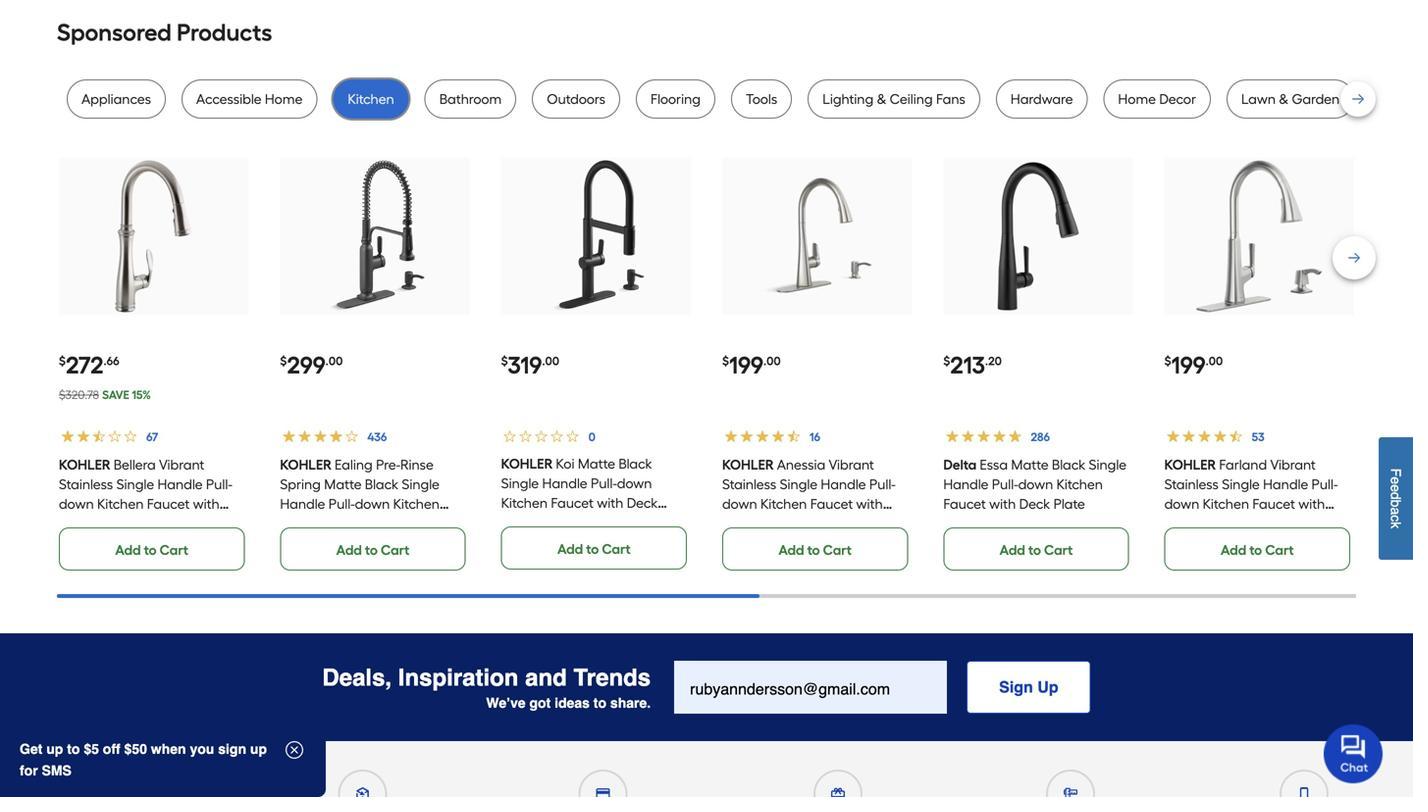 Task type: describe. For each thing, give the bounding box(es) containing it.
deck for essa matte black single handle pull-down kitchen faucet with deck plate
[[1019, 496, 1050, 513]]

credit card image
[[596, 788, 610, 798]]

k
[[1388, 522, 1404, 529]]

and inside deals, inspiration and trends we've got ideas to share.
[[525, 665, 567, 692]]

add for farland vibrant stainless single handle pull- down kitchen faucet with deck plate and soap dispenser included
[[1221, 542, 1246, 559]]

pull- inside ealing pre-rinse spring matte black single handle pull-down kitchen faucet with deck plate and soap dispenser included
[[329, 496, 355, 513]]

soap inside ealing pre-rinse spring matte black single handle pull-down kitchen faucet with deck plate and soap dispenser included
[[280, 535, 313, 552]]

deck for farland vibrant stainless single handle pull- down kitchen faucet with deck plate and soap dispenser included
[[1164, 516, 1195, 532]]

down for essa matte black single handle pull-down kitchen faucet with deck plate
[[1018, 477, 1053, 493]]

cart for anessia vibrant stainless single handle pull- down kitchen faucet with deck plate and soap dispenser included
[[823, 542, 852, 559]]

to for farland
[[1249, 542, 1262, 559]]

soap for farland
[[1262, 516, 1295, 532]]

faucet for koi
[[551, 495, 593, 512]]

1 199 list item from the left
[[722, 158, 912, 571]]

off
[[103, 742, 120, 758]]

with inside ealing pre-rinse spring matte black single handle pull-down kitchen faucet with deck plate and soap dispenser included
[[326, 516, 353, 532]]

kohler ealing pre-rinse spring matte black single handle pull-down kitchen faucet with deck plate and soap dispenser included image
[[299, 161, 451, 312]]

kohler bellera vibrant stainless single handle pull-down kitchen faucet with deck plate image
[[78, 161, 230, 312]]

$320.78
[[59, 388, 99, 402]]

trends
[[574, 665, 651, 692]]

add to cart link for ealing
[[280, 528, 466, 571]]

pickup image
[[356, 788, 369, 798]]

$ for ealing pre-rinse spring matte black single handle pull-down kitchen faucet with deck plate and soap dispenser included
[[280, 354, 287, 369]]

and for farland vibrant stainless single handle pull- down kitchen faucet with deck plate and soap dispenser included
[[1234, 516, 1259, 532]]

inspiration
[[398, 665, 519, 692]]

when
[[151, 742, 186, 758]]

add to cart for farland
[[1221, 542, 1294, 559]]

essa matte black single handle pull-down kitchen faucet with deck plate
[[943, 457, 1126, 513]]

pull- for essa matte black single handle pull-down kitchen faucet with deck plate
[[992, 477, 1018, 493]]

spring
[[280, 477, 321, 493]]

black for 213
[[1052, 457, 1085, 474]]

get up to $5 off $50 when you sign up for sms
[[20, 742, 267, 779]]

and inside ealing pre-rinse spring matte black single handle pull-down kitchen faucet with deck plate and soap dispenser included
[[425, 516, 450, 532]]

black for 319
[[619, 456, 652, 473]]

kitchen inside ealing pre-rinse spring matte black single handle pull-down kitchen faucet with deck plate and soap dispenser included
[[393, 496, 440, 513]]

$5
[[84, 742, 99, 758]]

sponsored products
[[57, 18, 272, 47]]

319
[[508, 351, 542, 380]]

anessia vibrant stainless single handle pull- down kitchen faucet with deck plate and soap dispenser included
[[722, 457, 896, 552]]

$ 199 .00 for farland
[[1164, 351, 1223, 380]]

kitchen for bellera vibrant stainless single handle pull- down kitchen faucet with deck plate
[[97, 496, 144, 513]]

cart for ealing pre-rinse spring matte black single handle pull-down kitchen faucet with deck plate and soap dispenser included
[[381, 542, 409, 559]]

$ for essa matte black single handle pull-down kitchen faucet with deck plate
[[943, 354, 950, 369]]

plate for farland vibrant stainless single handle pull- down kitchen faucet with deck plate and soap dispenser included
[[1199, 516, 1230, 532]]

15%
[[132, 388, 151, 402]]

appliances
[[81, 91, 151, 108]]

get
[[20, 742, 43, 758]]

add for bellera vibrant stainless single handle pull- down kitchen faucet with deck plate
[[115, 542, 141, 559]]

272 list item
[[59, 158, 249, 571]]

and for koi matte black single handle pull-down kitchen faucet with deck plate and soap dispenser included
[[536, 515, 561, 531]]

c
[[1388, 515, 1404, 522]]

handle for bellera
[[157, 477, 203, 493]]

stainless for farland
[[1164, 477, 1219, 493]]

1 home from the left
[[265, 91, 303, 108]]

$ inside $ 272 .66
[[59, 354, 66, 369]]

kohler farland vibrant stainless single handle pull-down kitchen faucet with deck plate and soap dispenser included image
[[1183, 161, 1335, 312]]

included for farland vibrant stainless single handle pull- down kitchen faucet with deck plate and soap dispenser included
[[1229, 535, 1283, 552]]

black inside ealing pre-rinse spring matte black single handle pull-down kitchen faucet with deck plate and soap dispenser included
[[365, 477, 398, 493]]

kohler koi matte black single handle pull-down kitchen faucet with deck plate and soap dispenser included image
[[520, 161, 672, 312]]

kitchen for farland vibrant stainless single handle pull- down kitchen faucet with deck plate and soap dispenser included
[[1203, 496, 1249, 513]]

vibrant for anessia
[[829, 457, 874, 474]]

1 up from the left
[[46, 742, 63, 758]]

dispenser inside ealing pre-rinse spring matte black single handle pull-down kitchen faucet with deck plate and soap dispenser included
[[316, 535, 378, 552]]

add for essa matte black single handle pull-down kitchen faucet with deck plate
[[1000, 542, 1025, 559]]

outdoors
[[547, 91, 605, 108]]

$ 272 .66
[[59, 351, 119, 380]]

ideas
[[555, 696, 590, 711]]

299
[[287, 351, 325, 380]]

pre-
[[376, 457, 400, 474]]

& for lawn
[[1279, 91, 1289, 108]]

rinse
[[400, 457, 434, 474]]

$ for farland vibrant stainless single handle pull- down kitchen faucet with deck plate and soap dispenser included
[[1164, 354, 1171, 369]]

deck for koi matte black single handle pull-down kitchen faucet with deck plate and soap dispenser included
[[627, 495, 658, 512]]

with for koi
[[597, 495, 623, 512]]

and for anessia vibrant stainless single handle pull- down kitchen faucet with deck plate and soap dispenser included
[[791, 516, 816, 532]]

add to cart for ealing
[[336, 542, 409, 559]]

mobile image
[[1297, 788, 1311, 798]]

lawn
[[1241, 91, 1276, 108]]

to for bellera
[[144, 542, 157, 559]]

included for koi matte black single handle pull-down kitchen faucet with deck plate and soap dispenser included
[[501, 534, 555, 551]]

kohler for anessia vibrant stainless single handle pull- down kitchen faucet with deck plate and soap dispenser included
[[722, 457, 774, 474]]

hardware
[[1011, 91, 1073, 108]]

.00 for koi
[[542, 354, 559, 369]]

decor
[[1159, 91, 1196, 108]]

add to cart link for farland
[[1164, 528, 1350, 571]]

.66
[[103, 354, 119, 369]]

with for bellera
[[193, 496, 220, 513]]

handle inside ealing pre-rinse spring matte black single handle pull-down kitchen faucet with deck plate and soap dispenser included
[[280, 496, 325, 513]]

to for essa
[[1028, 542, 1041, 559]]

add to cart link for anessia
[[722, 528, 908, 571]]

soap for anessia
[[820, 516, 853, 532]]

deck for anessia vibrant stainless single handle pull- down kitchen faucet with deck plate and soap dispenser included
[[722, 516, 753, 532]]

$50
[[124, 742, 147, 758]]

$ 319 .00
[[501, 351, 559, 380]]

.00 for anessia
[[763, 354, 781, 369]]

272
[[66, 351, 103, 380]]

sponsored
[[57, 18, 172, 47]]

single for bellera vibrant stainless single handle pull- down kitchen faucet with deck plate
[[116, 477, 154, 493]]

down inside ealing pre-rinse spring matte black single handle pull-down kitchen faucet with deck plate and soap dispenser included
[[355, 496, 390, 513]]

home decor
[[1118, 91, 1196, 108]]

stainless for anessia
[[722, 477, 776, 493]]

for
[[20, 763, 38, 779]]

fans
[[936, 91, 965, 108]]

sign up
[[999, 679, 1058, 697]]

213
[[950, 351, 985, 380]]

bellera vibrant stainless single handle pull- down kitchen faucet with deck plate
[[59, 457, 232, 532]]

share.
[[610, 696, 651, 711]]

Email Address email field
[[674, 662, 947, 715]]

to inside deals, inspiration and trends we've got ideas to share.
[[593, 696, 606, 711]]

single inside ealing pre-rinse spring matte black single handle pull-down kitchen faucet with deck plate and soap dispenser included
[[402, 477, 439, 493]]

a
[[1388, 508, 1404, 515]]

dispenser for koi matte black single handle pull-down kitchen faucet with deck plate and soap dispenser included
[[600, 515, 662, 531]]

pull- for koi matte black single handle pull-down kitchen faucet with deck plate and soap dispenser included
[[591, 475, 617, 492]]

kitchen for essa matte black single handle pull-down kitchen faucet with deck plate
[[1056, 477, 1103, 493]]

.20
[[985, 354, 1002, 369]]

f e e d b a c k button
[[1379, 437, 1413, 560]]

dispenser for farland vibrant stainless single handle pull- down kitchen faucet with deck plate and soap dispenser included
[[1164, 535, 1226, 552]]

farland
[[1219, 457, 1267, 474]]

faucet for anessia
[[810, 496, 853, 513]]

kitchen for koi matte black single handle pull-down kitchen faucet with deck plate and soap dispenser included
[[501, 495, 548, 512]]

handle for essa
[[943, 477, 989, 493]]

199 for farland vibrant stainless single handle pull- down kitchen faucet with deck plate and soap dispenser included
[[1171, 351, 1206, 380]]

accessible home
[[196, 91, 303, 108]]

delta essa matte black single handle pull-down kitchen faucet with deck plate image
[[962, 161, 1114, 312]]

farland vibrant stainless single handle pull- down kitchen faucet with deck plate and soap dispenser included
[[1164, 457, 1338, 552]]

delta
[[943, 457, 977, 474]]

kohler for koi matte black single handle pull-down kitchen faucet with deck plate and soap dispenser included
[[501, 456, 553, 473]]

products
[[177, 18, 272, 47]]

plate for koi matte black single handle pull-down kitchen faucet with deck plate and soap dispenser included
[[501, 515, 533, 531]]

add to cart for bellera
[[115, 542, 188, 559]]

sign
[[999, 679, 1033, 697]]

matte for 319
[[578, 456, 615, 473]]

add for anessia vibrant stainless single handle pull- down kitchen faucet with deck plate and soap dispenser included
[[778, 542, 804, 559]]

& for lighting
[[877, 91, 886, 108]]



Task type: vqa. For each thing, say whether or not it's contained in the screenshot.


Task type: locate. For each thing, give the bounding box(es) containing it.
& right lawn
[[1279, 91, 1289, 108]]

kohler inside '272' list item
[[59, 457, 111, 474]]

0 horizontal spatial &
[[877, 91, 886, 108]]

up up sms
[[46, 742, 63, 758]]

single for essa matte black single handle pull-down kitchen faucet with deck plate
[[1089, 457, 1126, 474]]

$ for koi matte black single handle pull-down kitchen faucet with deck plate and soap dispenser included
[[501, 354, 508, 369]]

kohler for bellera vibrant stainless single handle pull- down kitchen faucet with deck plate
[[59, 457, 111, 474]]

deck inside farland vibrant stainless single handle pull- down kitchen faucet with deck plate and soap dispenser included
[[1164, 516, 1195, 532]]

soap down the koi
[[564, 515, 597, 531]]

black
[[619, 456, 652, 473], [1052, 457, 1085, 474], [365, 477, 398, 493]]

handle inside anessia vibrant stainless single handle pull- down kitchen faucet with deck plate and soap dispenser included
[[821, 477, 866, 493]]

6 $ from the left
[[1164, 354, 1171, 369]]

b
[[1388, 500, 1404, 508]]

single inside farland vibrant stainless single handle pull- down kitchen faucet with deck plate and soap dispenser included
[[1222, 477, 1260, 493]]

handle inside essa matte black single handle pull-down kitchen faucet with deck plate
[[943, 477, 989, 493]]

2 stainless from the left
[[722, 477, 776, 493]]

add to cart link inside '272' list item
[[59, 528, 245, 571]]

matte for 213
[[1011, 457, 1049, 474]]

and down farland
[[1234, 516, 1259, 532]]

deck inside koi matte black single handle pull-down kitchen faucet with deck plate and soap dispenser included
[[627, 495, 658, 512]]

kohler left farland
[[1164, 457, 1216, 474]]

0 horizontal spatial vibrant
[[159, 457, 204, 474]]

3 vibrant from the left
[[1270, 457, 1316, 474]]

kohler inside 299 "list item"
[[280, 457, 332, 474]]

d
[[1388, 492, 1404, 500]]

kitchen inside farland vibrant stainless single handle pull- down kitchen faucet with deck plate and soap dispenser included
[[1203, 496, 1249, 513]]

soap
[[564, 515, 597, 531], [820, 516, 853, 532], [1262, 516, 1295, 532], [280, 535, 313, 552]]

0 horizontal spatial matte
[[324, 477, 362, 493]]

kohler for farland vibrant stainless single handle pull- down kitchen faucet with deck plate and soap dispenser included
[[1164, 457, 1216, 474]]

faucet down anessia
[[810, 496, 853, 513]]

home left decor
[[1118, 91, 1156, 108]]

vibrant inside farland vibrant stainless single handle pull- down kitchen faucet with deck plate and soap dispenser included
[[1270, 457, 1316, 474]]

faucet for bellera
[[147, 496, 190, 513]]

0 horizontal spatial $ 199 .00
[[722, 351, 781, 380]]

deals,
[[322, 665, 392, 692]]

1 e from the top
[[1388, 477, 1404, 485]]

ceiling
[[890, 91, 933, 108]]

cart inside 319 list item
[[602, 541, 631, 558]]

2 & from the left
[[1279, 91, 1289, 108]]

cart for farland vibrant stainless single handle pull- down kitchen faucet with deck plate and soap dispenser included
[[1265, 542, 1294, 559]]

1 horizontal spatial up
[[250, 742, 267, 758]]

1 $ from the left
[[59, 354, 66, 369]]

199 list item
[[722, 158, 912, 571], [1164, 158, 1354, 571]]

home
[[265, 91, 303, 108], [1118, 91, 1156, 108]]

black inside essa matte black single handle pull-down kitchen faucet with deck plate
[[1052, 457, 1085, 474]]

pull- inside essa matte black single handle pull-down kitchen faucet with deck plate
[[992, 477, 1018, 493]]

add to cart link
[[501, 527, 687, 570], [59, 528, 245, 571], [280, 528, 466, 571], [722, 528, 908, 571], [943, 528, 1129, 571], [1164, 528, 1350, 571]]

save
[[102, 388, 129, 402]]

1 horizontal spatial matte
[[578, 456, 615, 473]]

add to cart down the koi
[[557, 541, 631, 558]]

e up b at the bottom right
[[1388, 485, 1404, 492]]

stainless
[[59, 477, 113, 493], [722, 477, 776, 493], [1164, 477, 1219, 493]]

$
[[59, 354, 66, 369], [280, 354, 287, 369], [501, 354, 508, 369], [722, 354, 729, 369], [943, 354, 950, 369], [1164, 354, 1171, 369]]

faucet inside farland vibrant stainless single handle pull- down kitchen faucet with deck plate and soap dispenser included
[[1252, 496, 1295, 513]]

to for koi
[[586, 541, 599, 558]]

deck inside essa matte black single handle pull-down kitchen faucet with deck plate
[[1019, 496, 1050, 513]]

included inside ealing pre-rinse spring matte black single handle pull-down kitchen faucet with deck plate and soap dispenser included
[[381, 535, 435, 552]]

gift card image
[[831, 788, 845, 798]]

stainless inside farland vibrant stainless single handle pull- down kitchen faucet with deck plate and soap dispenser included
[[1164, 477, 1219, 493]]

with inside anessia vibrant stainless single handle pull- down kitchen faucet with deck plate and soap dispenser included
[[856, 496, 883, 513]]

2 $ from the left
[[280, 354, 287, 369]]

dispenser inside koi matte black single handle pull-down kitchen faucet with deck plate and soap dispenser included
[[600, 515, 662, 531]]

plate inside bellera vibrant stainless single handle pull- down kitchen faucet with deck plate
[[93, 516, 125, 532]]

deck for bellera vibrant stainless single handle pull- down kitchen faucet with deck plate
[[59, 516, 90, 532]]

down for koi matte black single handle pull-down kitchen faucet with deck plate and soap dispenser included
[[617, 475, 652, 492]]

f
[[1388, 469, 1404, 477]]

.00 for farland
[[1206, 354, 1223, 369]]

down inside farland vibrant stainless single handle pull- down kitchen faucet with deck plate and soap dispenser included
[[1164, 496, 1199, 513]]

kohler for ealing pre-rinse spring matte black single handle pull-down kitchen faucet with deck plate and soap dispenser included
[[280, 457, 332, 474]]

we've
[[486, 696, 526, 711]]

handle inside koi matte black single handle pull-down kitchen faucet with deck plate and soap dispenser included
[[542, 475, 587, 492]]

soap down farland
[[1262, 516, 1295, 532]]

add to cart link down essa matte black single handle pull-down kitchen faucet with deck plate on the bottom of the page
[[943, 528, 1129, 571]]

1 horizontal spatial vibrant
[[829, 457, 874, 474]]

single inside anessia vibrant stainless single handle pull- down kitchen faucet with deck plate and soap dispenser included
[[780, 477, 817, 493]]

add to cart link for essa
[[943, 528, 1129, 571]]

faucet inside ealing pre-rinse spring matte black single handle pull-down kitchen faucet with deck plate and soap dispenser included
[[280, 516, 323, 532]]

add to cart for koi
[[557, 541, 631, 558]]

add down the koi
[[557, 541, 583, 558]]

to inside 213 list item
[[1028, 542, 1041, 559]]

add to cart link inside 213 list item
[[943, 528, 1129, 571]]

with for farland
[[1298, 496, 1325, 513]]

chat invite button image
[[1324, 724, 1384, 784]]

$ 199 .00 for anessia
[[722, 351, 781, 380]]

faucet inside bellera vibrant stainless single handle pull- down kitchen faucet with deck plate
[[147, 496, 190, 513]]

add to cart link inside 299 "list item"
[[280, 528, 466, 571]]

single inside bellera vibrant stainless single handle pull- down kitchen faucet with deck plate
[[116, 477, 154, 493]]

add down essa matte black single handle pull-down kitchen faucet with deck plate on the bottom of the page
[[1000, 542, 1025, 559]]

dimensions image
[[1064, 788, 1077, 798]]

1 horizontal spatial home
[[1118, 91, 1156, 108]]

3 stainless from the left
[[1164, 477, 1219, 493]]

dispenser inside farland vibrant stainless single handle pull- down kitchen faucet with deck plate and soap dispenser included
[[1164, 535, 1226, 552]]

plate inside essa matte black single handle pull-down kitchen faucet with deck plate
[[1053, 496, 1085, 513]]

add to cart inside 299 "list item"
[[336, 542, 409, 559]]

matte inside essa matte black single handle pull-down kitchen faucet with deck plate
[[1011, 457, 1049, 474]]

add to cart inside '272' list item
[[115, 542, 188, 559]]

bellera
[[114, 457, 156, 474]]

0 horizontal spatial up
[[46, 742, 63, 758]]

f e e d b a c k
[[1388, 469, 1404, 529]]

and up got in the bottom of the page
[[525, 665, 567, 692]]

handle inside farland vibrant stainless single handle pull- down kitchen faucet with deck plate and soap dispenser included
[[1263, 477, 1308, 493]]

vibrant right farland
[[1270, 457, 1316, 474]]

0 horizontal spatial black
[[365, 477, 398, 493]]

add to cart link down bellera at the left of page
[[59, 528, 245, 571]]

single for farland vibrant stainless single handle pull- down kitchen faucet with deck plate and soap dispenser included
[[1222, 477, 1260, 493]]

add inside 213 list item
[[1000, 542, 1025, 559]]

home right accessible
[[265, 91, 303, 108]]

lighting
[[823, 91, 874, 108]]

1 stainless from the left
[[59, 477, 113, 493]]

213 list item
[[943, 158, 1133, 571]]

faucet for essa
[[943, 496, 986, 513]]

add to cart link down the koi
[[501, 527, 687, 570]]

kohler left anessia
[[722, 457, 774, 474]]

ealing pre-rinse spring matte black single handle pull-down kitchen faucet with deck plate and soap dispenser included
[[280, 457, 450, 552]]

$ 199 .00
[[722, 351, 781, 380], [1164, 351, 1223, 380]]

single for anessia vibrant stainless single handle pull- down kitchen faucet with deck plate and soap dispenser included
[[780, 477, 817, 493]]

kohler
[[501, 456, 553, 473], [59, 457, 111, 474], [280, 457, 332, 474], [722, 457, 774, 474], [1164, 457, 1216, 474]]

$ 213 .20
[[943, 351, 1002, 380]]

299 list item
[[280, 158, 470, 571]]

to inside 319 list item
[[586, 541, 599, 558]]

handle for farland
[[1263, 477, 1308, 493]]

dispenser for anessia vibrant stainless single handle pull- down kitchen faucet with deck plate and soap dispenser included
[[722, 535, 784, 552]]

black down the pre-
[[365, 477, 398, 493]]

1 horizontal spatial $ 199 .00
[[1164, 351, 1223, 380]]

0 horizontal spatial 199
[[729, 351, 763, 380]]

matte
[[578, 456, 615, 473], [1011, 457, 1049, 474], [324, 477, 362, 493]]

e up d
[[1388, 477, 1404, 485]]

faucet down farland
[[1252, 496, 1295, 513]]

deals, inspiration and trends we've got ideas to share.
[[322, 665, 651, 711]]

kitchen inside koi matte black single handle pull-down kitchen faucet with deck plate and soap dispenser included
[[501, 495, 548, 512]]

anessia
[[777, 457, 825, 474]]

with for anessia
[[856, 496, 883, 513]]

add to cart for essa
[[1000, 542, 1073, 559]]

.00 inside $ 299 .00
[[325, 354, 343, 369]]

down for farland vibrant stainless single handle pull- down kitchen faucet with deck plate and soap dispenser included
[[1164, 496, 1199, 513]]

single inside koi matte black single handle pull-down kitchen faucet with deck plate and soap dispenser included
[[501, 475, 539, 492]]

included for anessia vibrant stainless single handle pull- down kitchen faucet with deck plate and soap dispenser included
[[787, 535, 841, 552]]

and inside farland vibrant stainless single handle pull- down kitchen faucet with deck plate and soap dispenser included
[[1234, 516, 1259, 532]]

kitchen for anessia vibrant stainless single handle pull- down kitchen faucet with deck plate and soap dispenser included
[[760, 496, 807, 513]]

down inside koi matte black single handle pull-down kitchen faucet with deck plate and soap dispenser included
[[617, 475, 652, 492]]

add to cart link for koi
[[501, 527, 687, 570]]

faucet
[[551, 495, 593, 512], [147, 496, 190, 513], [810, 496, 853, 513], [943, 496, 986, 513], [1252, 496, 1295, 513], [280, 516, 323, 532]]

$320.78 save 15%
[[59, 388, 151, 402]]

1 horizontal spatial 199 list item
[[1164, 158, 1354, 571]]

stainless for bellera
[[59, 477, 113, 493]]

essa
[[980, 457, 1008, 474]]

add to cart down the pre-
[[336, 542, 409, 559]]

matte right the essa
[[1011, 457, 1049, 474]]

199
[[729, 351, 763, 380], [1171, 351, 1206, 380]]

dispenser
[[600, 515, 662, 531], [316, 535, 378, 552], [722, 535, 784, 552], [1164, 535, 1226, 552]]

kohler inside 319 list item
[[501, 456, 553, 473]]

and down the koi
[[536, 515, 561, 531]]

0 horizontal spatial stainless
[[59, 477, 113, 493]]

.00 inside $ 319 .00
[[542, 354, 559, 369]]

plate inside farland vibrant stainless single handle pull- down kitchen faucet with deck plate and soap dispenser included
[[1199, 516, 1230, 532]]

faucet down bellera at the left of page
[[147, 496, 190, 513]]

stainless inside bellera vibrant stainless single handle pull- down kitchen faucet with deck plate
[[59, 477, 113, 493]]

add to cart link for bellera
[[59, 528, 245, 571]]

pull- inside koi matte black single handle pull-down kitchen faucet with deck plate and soap dispenser included
[[591, 475, 617, 492]]

black right the essa
[[1052, 457, 1085, 474]]

add down the "ealing"
[[336, 542, 362, 559]]

vibrant
[[159, 457, 204, 474], [829, 457, 874, 474], [1270, 457, 1316, 474]]

2 .00 from the left
[[542, 354, 559, 369]]

faucet down "spring"
[[280, 516, 323, 532]]

faucet down the koi
[[551, 495, 593, 512]]

koi
[[556, 456, 574, 473]]

$ for anessia vibrant stainless single handle pull- down kitchen faucet with deck plate and soap dispenser included
[[722, 354, 729, 369]]

matte down the "ealing"
[[324, 477, 362, 493]]

and
[[536, 515, 561, 531], [425, 516, 450, 532], [791, 516, 816, 532], [1234, 516, 1259, 532], [525, 665, 567, 692]]

plate for essa matte black single handle pull-down kitchen faucet with deck plate
[[1053, 496, 1085, 513]]

2 horizontal spatial matte
[[1011, 457, 1049, 474]]

and down the rinse
[[425, 516, 450, 532]]

down inside anessia vibrant stainless single handle pull- down kitchen faucet with deck plate and soap dispenser included
[[722, 496, 757, 513]]

1 vibrant from the left
[[159, 457, 204, 474]]

cart for bellera vibrant stainless single handle pull- down kitchen faucet with deck plate
[[160, 542, 188, 559]]

kohler anessia vibrant stainless single handle pull-down kitchen faucet with deck plate and soap dispenser included image
[[741, 161, 893, 312]]

2 home from the left
[[1118, 91, 1156, 108]]

.00
[[325, 354, 343, 369], [542, 354, 559, 369], [763, 354, 781, 369], [1206, 354, 1223, 369]]

down for anessia vibrant stainless single handle pull- down kitchen faucet with deck plate and soap dispenser included
[[722, 496, 757, 513]]

0 horizontal spatial home
[[265, 91, 303, 108]]

plate inside anessia vibrant stainless single handle pull- down kitchen faucet with deck plate and soap dispenser included
[[756, 516, 788, 532]]

matte inside ealing pre-rinse spring matte black single handle pull-down kitchen faucet with deck plate and soap dispenser included
[[324, 477, 362, 493]]

down inside bellera vibrant stainless single handle pull- down kitchen faucet with deck plate
[[59, 496, 94, 513]]

5 $ from the left
[[943, 354, 950, 369]]

2 e from the top
[[1388, 485, 1404, 492]]

4 .00 from the left
[[1206, 354, 1223, 369]]

handle for anessia
[[821, 477, 866, 493]]

& left ceiling at the right of the page
[[877, 91, 886, 108]]

to for anessia
[[807, 542, 820, 559]]

with inside essa matte black single handle pull-down kitchen faucet with deck plate
[[989, 496, 1016, 513]]

kitchen inside essa matte black single handle pull-down kitchen faucet with deck plate
[[1056, 477, 1103, 493]]

1 horizontal spatial &
[[1279, 91, 1289, 108]]

with inside koi matte black single handle pull-down kitchen faucet with deck plate and soap dispenser included
[[597, 495, 623, 512]]

tools
[[746, 91, 777, 108]]

2 199 list item from the left
[[1164, 158, 1354, 571]]

add to cart link inside 319 list item
[[501, 527, 687, 570]]

handle for koi
[[542, 475, 587, 492]]

cart for koi matte black single handle pull-down kitchen faucet with deck plate and soap dispenser included
[[602, 541, 631, 558]]

soap down anessia
[[820, 516, 853, 532]]

faucet inside essa matte black single handle pull-down kitchen faucet with deck plate
[[943, 496, 986, 513]]

to for ealing
[[365, 542, 378, 559]]

deck
[[627, 495, 658, 512], [1019, 496, 1050, 513], [59, 516, 90, 532], [356, 516, 387, 532], [722, 516, 753, 532], [1164, 516, 1195, 532]]

black inside koi matte black single handle pull-down kitchen faucet with deck plate and soap dispenser included
[[619, 456, 652, 473]]

handle
[[542, 475, 587, 492], [157, 477, 203, 493], [821, 477, 866, 493], [943, 477, 989, 493], [1263, 477, 1308, 493], [280, 496, 325, 513]]

down inside essa matte black single handle pull-down kitchen faucet with deck plate
[[1018, 477, 1053, 493]]

vibrant for farland
[[1270, 457, 1316, 474]]

deck inside ealing pre-rinse spring matte black single handle pull-down kitchen faucet with deck plate and soap dispenser included
[[356, 516, 387, 532]]

add to cart down essa matte black single handle pull-down kitchen faucet with deck plate on the bottom of the page
[[1000, 542, 1073, 559]]

319 list item
[[501, 158, 691, 570]]

to inside 299 "list item"
[[365, 542, 378, 559]]

2 vibrant from the left
[[829, 457, 874, 474]]

$ inside $ 213 .20
[[943, 354, 950, 369]]

1 $ 199 .00 from the left
[[722, 351, 781, 380]]

2 up from the left
[[250, 742, 267, 758]]

black right the koi
[[619, 456, 652, 473]]

add
[[557, 541, 583, 558], [115, 542, 141, 559], [336, 542, 362, 559], [778, 542, 804, 559], [1000, 542, 1025, 559], [1221, 542, 1246, 559]]

1 horizontal spatial black
[[619, 456, 652, 473]]

up
[[1037, 679, 1058, 697]]

2 $ 199 .00 from the left
[[1164, 351, 1223, 380]]

garden
[[1292, 91, 1340, 108]]

cart
[[602, 541, 631, 558], [160, 542, 188, 559], [381, 542, 409, 559], [823, 542, 852, 559], [1044, 542, 1073, 559], [1265, 542, 1294, 559]]

add to cart link down the pre-
[[280, 528, 466, 571]]

single for koi matte black single handle pull-down kitchen faucet with deck plate and soap dispenser included
[[501, 475, 539, 492]]

included
[[501, 534, 555, 551], [381, 535, 435, 552], [787, 535, 841, 552], [1229, 535, 1283, 552]]

3 $ from the left
[[501, 354, 508, 369]]

0 horizontal spatial 199 list item
[[722, 158, 912, 571]]

$ 299 .00
[[280, 351, 343, 380]]

cart inside '272' list item
[[160, 542, 188, 559]]

2 horizontal spatial black
[[1052, 457, 1085, 474]]

add down farland
[[1221, 542, 1246, 559]]

down
[[617, 475, 652, 492], [1018, 477, 1053, 493], [59, 496, 94, 513], [355, 496, 390, 513], [722, 496, 757, 513], [1164, 496, 1199, 513]]

plate for bellera vibrant stainless single handle pull- down kitchen faucet with deck plate
[[93, 516, 125, 532]]

plate for anessia vibrant stainless single handle pull- down kitchen faucet with deck plate and soap dispenser included
[[756, 516, 788, 532]]

pull- inside farland vibrant stainless single handle pull- down kitchen faucet with deck plate and soap dispenser included
[[1312, 477, 1338, 493]]

faucet inside anessia vibrant stainless single handle pull- down kitchen faucet with deck plate and soap dispenser included
[[810, 496, 853, 513]]

kohler left bellera at the left of page
[[59, 457, 111, 474]]

add down bellera vibrant stainless single handle pull- down kitchen faucet with deck plate
[[115, 542, 141, 559]]

cart inside 213 list item
[[1044, 542, 1073, 559]]

2 horizontal spatial stainless
[[1164, 477, 1219, 493]]

cart inside 299 "list item"
[[381, 542, 409, 559]]

bathroom
[[439, 91, 502, 108]]

add to cart down bellera vibrant stainless single handle pull- down kitchen faucet with deck plate
[[115, 542, 188, 559]]

vibrant right anessia
[[829, 457, 874, 474]]

add to cart inside 213 list item
[[1000, 542, 1073, 559]]

$ inside $ 319 .00
[[501, 354, 508, 369]]

add inside 319 list item
[[557, 541, 583, 558]]

faucet for farland
[[1252, 496, 1295, 513]]

included inside farland vibrant stainless single handle pull- down kitchen faucet with deck plate and soap dispenser included
[[1229, 535, 1283, 552]]

4 $ from the left
[[722, 354, 729, 369]]

pull- for anessia vibrant stainless single handle pull- down kitchen faucet with deck plate and soap dispenser included
[[869, 477, 896, 493]]

faucet inside koi matte black single handle pull-down kitchen faucet with deck plate and soap dispenser included
[[551, 495, 593, 512]]

koi matte black single handle pull-down kitchen faucet with deck plate and soap dispenser included
[[501, 456, 662, 551]]

add to cart link down anessia
[[722, 528, 908, 571]]

ealing
[[335, 457, 373, 474]]

to inside get up to $5 off $50 when you sign up for sms
[[67, 742, 80, 758]]

with
[[597, 495, 623, 512], [193, 496, 220, 513], [856, 496, 883, 513], [989, 496, 1016, 513], [1298, 496, 1325, 513], [326, 516, 353, 532]]

matte inside koi matte black single handle pull-down kitchen faucet with deck plate and soap dispenser included
[[578, 456, 615, 473]]

add to cart link down farland
[[1164, 528, 1350, 571]]

add for koi matte black single handle pull-down kitchen faucet with deck plate and soap dispenser included
[[557, 541, 583, 558]]

and inside koi matte black single handle pull-down kitchen faucet with deck plate and soap dispenser included
[[536, 515, 561, 531]]

kitchen
[[348, 91, 394, 108], [1056, 477, 1103, 493], [501, 495, 548, 512], [97, 496, 144, 513], [393, 496, 440, 513], [760, 496, 807, 513], [1203, 496, 1249, 513]]

single inside essa matte black single handle pull-down kitchen faucet with deck plate
[[1089, 457, 1126, 474]]

1 & from the left
[[877, 91, 886, 108]]

cart for essa matte black single handle pull-down kitchen faucet with deck plate
[[1044, 542, 1073, 559]]

with inside bellera vibrant stainless single handle pull- down kitchen faucet with deck plate
[[193, 496, 220, 513]]

you
[[190, 742, 214, 758]]

1 horizontal spatial stainless
[[722, 477, 776, 493]]

and down anessia
[[791, 516, 816, 532]]

sign
[[218, 742, 246, 758]]

add to cart down anessia
[[778, 542, 852, 559]]

flooring
[[651, 91, 701, 108]]

pull- for bellera vibrant stainless single handle pull- down kitchen faucet with deck plate
[[206, 477, 232, 493]]

kitchen inside bellera vibrant stainless single handle pull- down kitchen faucet with deck plate
[[97, 496, 144, 513]]

soap down "spring"
[[280, 535, 313, 552]]

soap for koi
[[564, 515, 597, 531]]

plate inside koi matte black single handle pull-down kitchen faucet with deck plate and soap dispenser included
[[501, 515, 533, 531]]

kohler up "spring"
[[280, 457, 332, 474]]

included inside koi matte black single handle pull-down kitchen faucet with deck plate and soap dispenser included
[[501, 534, 555, 551]]

3 .00 from the left
[[763, 354, 781, 369]]

with for essa
[[989, 496, 1016, 513]]

lawn & garden
[[1241, 91, 1340, 108]]

kohler left the koi
[[501, 456, 553, 473]]

soap inside koi matte black single handle pull-down kitchen faucet with deck plate and soap dispenser included
[[564, 515, 597, 531]]

deck inside anessia vibrant stainless single handle pull- down kitchen faucet with deck plate and soap dispenser included
[[722, 516, 753, 532]]

sign up form
[[674, 662, 1091, 715]]

e
[[1388, 477, 1404, 485], [1388, 485, 1404, 492]]

soap inside farland vibrant stainless single handle pull- down kitchen faucet with deck plate and soap dispenser included
[[1262, 516, 1295, 532]]

up right sign
[[250, 742, 267, 758]]

vibrant for bellera
[[159, 457, 204, 474]]

2 horizontal spatial vibrant
[[1270, 457, 1316, 474]]

1 .00 from the left
[[325, 354, 343, 369]]

with inside farland vibrant stainless single handle pull- down kitchen faucet with deck plate and soap dispenser included
[[1298, 496, 1325, 513]]

1 199 from the left
[[729, 351, 763, 380]]

sms
[[42, 763, 72, 779]]

accessible
[[196, 91, 261, 108]]

lighting & ceiling fans
[[823, 91, 965, 108]]

1 horizontal spatial 199
[[1171, 351, 1206, 380]]

vibrant right bellera at the left of page
[[159, 457, 204, 474]]

faucet down 'delta'
[[943, 496, 986, 513]]

&
[[877, 91, 886, 108], [1279, 91, 1289, 108]]

handle inside bellera vibrant stainless single handle pull- down kitchen faucet with deck plate
[[157, 477, 203, 493]]

add to cart down farland
[[1221, 542, 1294, 559]]

2 199 from the left
[[1171, 351, 1206, 380]]

to
[[586, 541, 599, 558], [144, 542, 157, 559], [365, 542, 378, 559], [807, 542, 820, 559], [1028, 542, 1041, 559], [1249, 542, 1262, 559], [593, 696, 606, 711], [67, 742, 80, 758]]

add to cart for anessia
[[778, 542, 852, 559]]

got
[[529, 696, 551, 711]]

add to cart inside 319 list item
[[557, 541, 631, 558]]

add down anessia
[[778, 542, 804, 559]]

sign up button
[[967, 662, 1091, 715]]

pull- inside bellera vibrant stainless single handle pull- down kitchen faucet with deck plate
[[206, 477, 232, 493]]

matte right the koi
[[578, 456, 615, 473]]

deck inside bellera vibrant stainless single handle pull- down kitchen faucet with deck plate
[[59, 516, 90, 532]]

pull- for farland vibrant stainless single handle pull- down kitchen faucet with deck plate and soap dispenser included
[[1312, 477, 1338, 493]]

plate inside ealing pre-rinse spring matte black single handle pull-down kitchen faucet with deck plate and soap dispenser included
[[390, 516, 422, 532]]

199 for anessia vibrant stainless single handle pull- down kitchen faucet with deck plate and soap dispenser included
[[729, 351, 763, 380]]

add for ealing pre-rinse spring matte black single handle pull-down kitchen faucet with deck plate and soap dispenser included
[[336, 542, 362, 559]]

and inside anessia vibrant stainless single handle pull- down kitchen faucet with deck plate and soap dispenser included
[[791, 516, 816, 532]]

add inside 299 "list item"
[[336, 542, 362, 559]]

.00 for ealing
[[325, 354, 343, 369]]

pull-
[[591, 475, 617, 492], [206, 477, 232, 493], [869, 477, 896, 493], [992, 477, 1018, 493], [1312, 477, 1338, 493], [329, 496, 355, 513]]

single
[[1089, 457, 1126, 474], [501, 475, 539, 492], [116, 477, 154, 493], [402, 477, 439, 493], [780, 477, 817, 493], [1222, 477, 1260, 493]]



